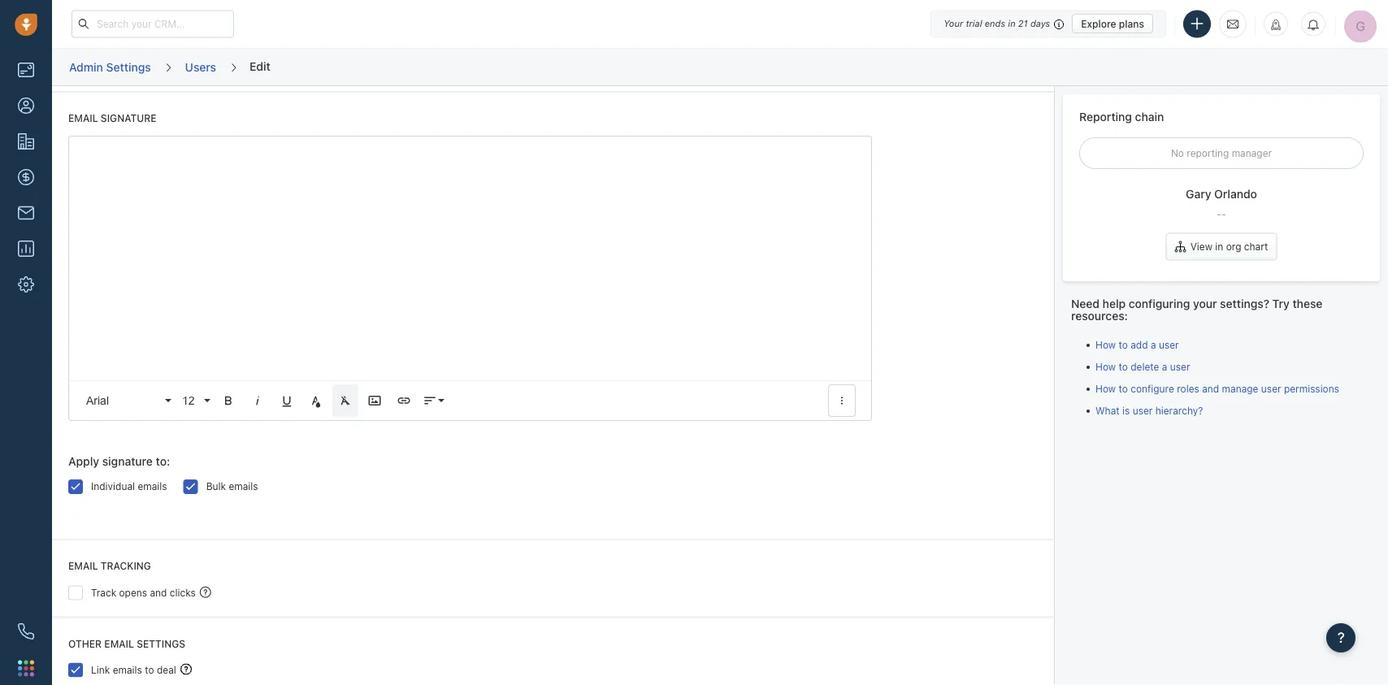Task type: locate. For each thing, give the bounding box(es) containing it.
email left signature
[[68, 113, 98, 124]]

0 vertical spatial email
[[68, 113, 98, 124]]

ends
[[985, 18, 1006, 29]]

how to configure roles and manage user permissions link
[[1096, 383, 1340, 394]]

to left deal
[[145, 665, 154, 676]]

1 vertical spatial and
[[150, 587, 167, 599]]

chain
[[1136, 110, 1165, 123]]

how to add a user link
[[1096, 339, 1180, 350]]

1 vertical spatial a
[[1163, 361, 1168, 372]]

settings
[[137, 639, 185, 650]]

reporting chain no reporting manager
[[1080, 110, 1273, 159]]

apply signature to:
[[68, 456, 170, 469]]

chart
[[1245, 241, 1269, 253]]

users
[[185, 60, 216, 73]]

user
[[1160, 339, 1180, 350], [1171, 361, 1191, 372], [1262, 383, 1282, 394], [1133, 405, 1153, 417]]

bulk
[[206, 482, 226, 493]]

email
[[68, 113, 98, 124], [68, 561, 98, 573]]

admin settings link
[[68, 54, 152, 80]]

a for delete
[[1163, 361, 1168, 372]]

apply
[[68, 456, 99, 469]]

1 horizontal spatial in
[[1216, 241, 1224, 253]]

what's new image
[[1271, 19, 1282, 30]]

and right roles
[[1203, 383, 1220, 394]]

plans
[[1120, 18, 1145, 29]]

how for how to add a user
[[1096, 339, 1117, 350]]

orlando
[[1215, 187, 1258, 201]]

email signature
[[68, 113, 157, 124]]

to left 'add'
[[1119, 339, 1129, 350]]

0 vertical spatial and
[[1203, 383, 1220, 394]]

emails right bulk
[[229, 482, 258, 493]]

2 - from the left
[[1222, 208, 1227, 220]]

bulk emails
[[206, 482, 258, 493]]

deal
[[157, 665, 176, 676]]

2 email from the top
[[68, 561, 98, 573]]

reporting
[[1080, 110, 1133, 123]]

in left the org
[[1216, 241, 1224, 253]]

in left 21
[[1009, 18, 1016, 29]]

a right 'add'
[[1151, 339, 1157, 350]]

click to learn how to link conversations to deals image
[[180, 664, 192, 676]]

how
[[1096, 339, 1117, 350], [1096, 361, 1117, 372], [1096, 383, 1117, 394]]

in
[[1009, 18, 1016, 29], [1216, 241, 1224, 253]]

0 horizontal spatial and
[[150, 587, 167, 599]]

1 email from the top
[[68, 113, 98, 124]]

1 horizontal spatial a
[[1163, 361, 1168, 372]]

application
[[68, 136, 873, 422]]

0 vertical spatial a
[[1151, 339, 1157, 350]]

opens
[[119, 587, 147, 599]]

need
[[1072, 297, 1100, 310]]

your
[[944, 18, 964, 29]]

3 how from the top
[[1096, 383, 1117, 394]]

1 vertical spatial in
[[1216, 241, 1224, 253]]

12
[[182, 395, 195, 408]]

emails down to:
[[138, 482, 167, 493]]

org
[[1227, 241, 1242, 253]]

view in org chart button
[[1167, 233, 1278, 261]]

emails down the other email settings on the bottom
[[113, 665, 142, 676]]

individual
[[91, 482, 135, 493]]

need help configuring your settings? try these resources:
[[1072, 297, 1323, 323]]

and left clicks
[[150, 587, 167, 599]]

a
[[1151, 339, 1157, 350], [1163, 361, 1168, 372]]

1 how from the top
[[1096, 339, 1117, 350]]

delete
[[1131, 361, 1160, 372]]

0 vertical spatial how
[[1096, 339, 1117, 350]]

email for email signature
[[68, 113, 98, 124]]

explore
[[1082, 18, 1117, 29]]

1 horizontal spatial and
[[1203, 383, 1220, 394]]

permissions
[[1285, 383, 1340, 394]]

a right delete
[[1163, 361, 1168, 372]]

hierarchy?
[[1156, 405, 1204, 417]]

0 horizontal spatial a
[[1151, 339, 1157, 350]]

and
[[1203, 383, 1220, 394], [150, 587, 167, 599]]

emails for link
[[113, 665, 142, 676]]

to
[[1119, 339, 1129, 350], [1119, 361, 1129, 372], [1119, 383, 1129, 394], [145, 665, 154, 676]]

2 vertical spatial how
[[1096, 383, 1117, 394]]

emails
[[138, 482, 167, 493], [229, 482, 258, 493], [113, 665, 142, 676]]

reporting
[[1187, 148, 1230, 159]]

view in org chart
[[1191, 241, 1269, 253]]

1 vertical spatial email
[[68, 561, 98, 573]]

how to delete a user link
[[1096, 361, 1191, 372]]

link
[[91, 665, 110, 676]]

0 vertical spatial in
[[1009, 18, 1016, 29]]

user right manage
[[1262, 383, 1282, 394]]

how down resources:
[[1096, 339, 1117, 350]]

-
[[1218, 208, 1222, 220], [1222, 208, 1227, 220]]

edit
[[250, 59, 271, 73]]

clicks
[[170, 587, 196, 599]]

configuring
[[1129, 297, 1191, 310]]

in inside view in org chart "button"
[[1216, 241, 1224, 253]]

how down 'how to add a user' at the right of the page
[[1096, 361, 1117, 372]]

how up what
[[1096, 383, 1117, 394]]

to:
[[156, 456, 170, 469]]

2 how from the top
[[1096, 361, 1117, 372]]

to up is
[[1119, 383, 1129, 394]]

to for delete
[[1119, 361, 1129, 372]]

to left delete
[[1119, 361, 1129, 372]]

other email settings
[[68, 639, 185, 650]]

your
[[1194, 297, 1218, 310]]

email up track
[[68, 561, 98, 573]]

1 vertical spatial how
[[1096, 361, 1117, 372]]

gary orlando --
[[1187, 187, 1258, 220]]

signature
[[101, 113, 157, 124]]

email tracking
[[68, 561, 151, 573]]



Task type: vqa. For each thing, say whether or not it's contained in the screenshot.
Accounts
no



Task type: describe. For each thing, give the bounding box(es) containing it.
tracking
[[101, 561, 151, 573]]

settings
[[106, 60, 151, 73]]

email
[[104, 639, 134, 650]]

gary
[[1187, 187, 1212, 201]]

send email image
[[1228, 17, 1239, 31]]

trial
[[966, 18, 983, 29]]

these
[[1293, 297, 1323, 310]]

a for add
[[1151, 339, 1157, 350]]

track opens and clicks
[[91, 587, 196, 599]]

explore plans link
[[1073, 14, 1154, 33]]

arial button
[[81, 385, 173, 418]]

admin settings
[[69, 60, 151, 73]]

try
[[1273, 297, 1290, 310]]

signature
[[102, 456, 153, 469]]

question circled image
[[200, 586, 211, 599]]

21
[[1019, 18, 1028, 29]]

arial
[[86, 395, 109, 408]]

user up roles
[[1171, 361, 1191, 372]]

link emails to deal
[[91, 665, 176, 676]]

settings?
[[1221, 297, 1270, 310]]

application containing arial
[[68, 136, 873, 422]]

emails for individual
[[138, 482, 167, 493]]

how to add a user
[[1096, 339, 1180, 350]]

how to delete a user
[[1096, 361, 1191, 372]]

what is user hierarchy? link
[[1096, 405, 1204, 417]]

no
[[1172, 148, 1185, 159]]

resources:
[[1072, 309, 1129, 323]]

days
[[1031, 18, 1051, 29]]

how to configure roles and manage user permissions
[[1096, 383, 1340, 394]]

how for how to configure roles and manage user permissions
[[1096, 383, 1117, 394]]

users link
[[184, 54, 217, 80]]

configure
[[1131, 383, 1175, 394]]

other
[[68, 639, 102, 650]]

0 horizontal spatial in
[[1009, 18, 1016, 29]]

is
[[1123, 405, 1131, 417]]

email for email tracking
[[68, 561, 98, 573]]

individual emails
[[91, 482, 167, 493]]

what is user hierarchy?
[[1096, 405, 1204, 417]]

1 - from the left
[[1218, 208, 1222, 220]]

manage
[[1223, 383, 1259, 394]]

add
[[1131, 339, 1149, 350]]

how for how to delete a user
[[1096, 361, 1117, 372]]

freshworks switcher image
[[18, 661, 34, 677]]

admin
[[69, 60, 103, 73]]

what
[[1096, 405, 1120, 417]]

explore plans
[[1082, 18, 1145, 29]]

Search your CRM... text field
[[72, 10, 234, 38]]

12 button
[[176, 385, 212, 418]]

user right 'add'
[[1160, 339, 1180, 350]]

roles
[[1178, 383, 1200, 394]]

phone element
[[10, 616, 42, 648]]

user right is
[[1133, 405, 1153, 417]]

view
[[1191, 241, 1213, 253]]

help
[[1103, 297, 1126, 310]]

emails for bulk
[[229, 482, 258, 493]]

your trial ends in 21 days
[[944, 18, 1051, 29]]

track
[[91, 587, 116, 599]]

manager
[[1233, 148, 1273, 159]]

phone image
[[18, 624, 34, 640]]

to for configure
[[1119, 383, 1129, 394]]

to for add
[[1119, 339, 1129, 350]]



